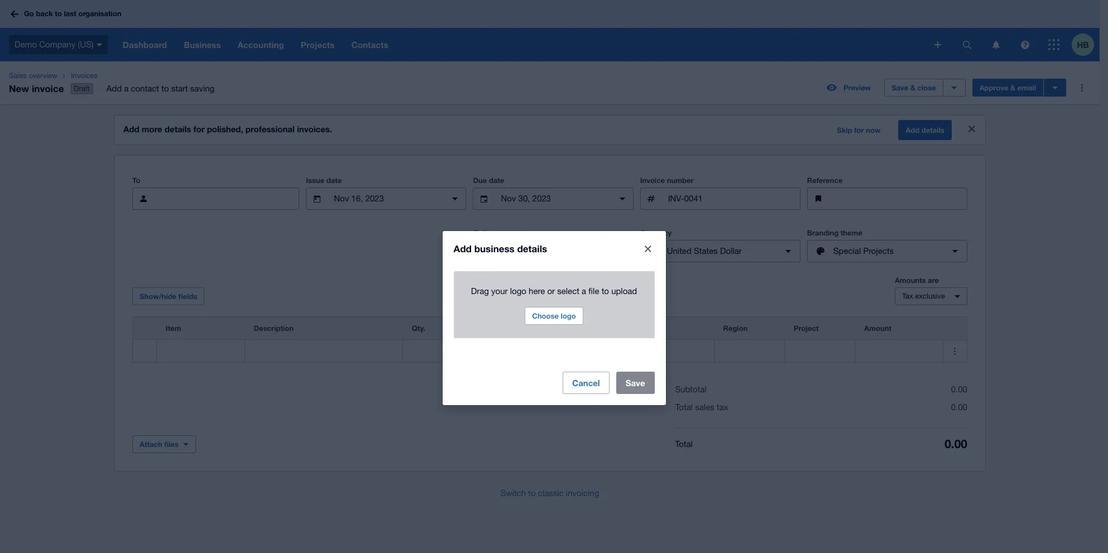 Task type: vqa. For each thing, say whether or not it's contained in the screenshot.
Invoice line item list element
yes



Task type: describe. For each thing, give the bounding box(es) containing it.
currency
[[640, 228, 672, 237]]

save for save & close
[[892, 83, 909, 92]]

switch to classic invoicing button
[[492, 483, 608, 505]]

choose
[[532, 311, 559, 320]]

skip
[[837, 126, 853, 135]]

due date
[[473, 176, 504, 185]]

here
[[529, 286, 545, 296]]

skip for now
[[837, 126, 881, 135]]

demo
[[15, 40, 37, 49]]

classic
[[538, 489, 564, 498]]

rate
[[649, 324, 663, 333]]

attach
[[140, 440, 162, 449]]

approve
[[980, 83, 1009, 92]]

exclusive
[[916, 292, 946, 301]]

show/hide fields button
[[132, 288, 205, 306]]

total for total sales tax
[[675, 403, 693, 412]]

online
[[473, 228, 495, 237]]

for inside skip for now button
[[855, 126, 864, 135]]

account
[[547, 324, 576, 333]]

contact
[[131, 84, 159, 93]]

add details button
[[899, 120, 952, 140]]

fields
[[178, 292, 197, 301]]

save for save
[[626, 378, 645, 388]]

tax exclusive
[[903, 292, 946, 301]]

0 horizontal spatial svg image
[[935, 41, 942, 48]]

draft
[[74, 84, 90, 93]]

hb button
[[1072, 28, 1100, 61]]

Invoice number text field
[[667, 188, 800, 210]]

add button
[[503, 240, 544, 258]]

add for add business details
[[454, 243, 472, 254]]

invoice line item list element
[[132, 317, 968, 363]]

To text field
[[159, 188, 299, 210]]

to left start
[[161, 84, 169, 93]]

online payments
[[473, 228, 531, 237]]

business
[[475, 243, 515, 254]]

0 vertical spatial a
[[124, 84, 129, 93]]

sales
[[695, 403, 715, 412]]

2 vertical spatial 0.00
[[945, 437, 968, 451]]

projects
[[864, 246, 894, 256]]

logo inside button
[[561, 311, 576, 320]]

add more details for polished, professional invoices. status
[[114, 116, 986, 145]]

details for add business details
[[517, 243, 547, 254]]

united states dollar button
[[640, 240, 801, 263]]

subtotal
[[675, 385, 707, 394]]

region
[[724, 324, 748, 333]]

add for add details
[[906, 126, 920, 135]]

upload
[[612, 286, 637, 296]]

add for add a contact to start saving
[[106, 84, 122, 93]]

cancel
[[572, 378, 600, 388]]

add for add more details for polished, professional invoices.
[[123, 124, 139, 134]]

branding theme
[[807, 228, 863, 237]]

to inside button
[[529, 489, 536, 498]]

show/hide
[[140, 292, 176, 301]]

project
[[794, 324, 819, 333]]

saving
[[190, 84, 215, 93]]

tax rate
[[635, 324, 663, 333]]

save & close
[[892, 83, 936, 92]]

due
[[473, 176, 487, 185]]

skip for now button
[[831, 121, 888, 139]]

more date options image
[[444, 188, 467, 210]]

close
[[918, 83, 936, 92]]

tax exclusive button
[[895, 288, 968, 306]]

attach files button
[[132, 436, 196, 454]]

to inside add business details 'dialog'
[[602, 286, 609, 296]]

issue date
[[306, 176, 342, 185]]

add more details for polished, professional invoices.
[[123, 124, 332, 134]]

payments
[[497, 228, 531, 237]]

& for email
[[1011, 83, 1016, 92]]

hb
[[1077, 39, 1090, 49]]

cancel button
[[563, 372, 610, 394]]

go back to last organisation link
[[7, 4, 128, 24]]

invoices.
[[297, 124, 332, 134]]

qty.
[[412, 324, 425, 333]]

total for total
[[675, 439, 693, 449]]

invoice number element
[[640, 188, 801, 210]]

professional
[[246, 124, 295, 134]]

close image
[[637, 238, 659, 260]]

drag
[[471, 286, 489, 296]]

1 horizontal spatial svg image
[[1021, 40, 1030, 49]]

to
[[132, 176, 140, 185]]

amounts
[[895, 276, 926, 285]]

tax for tax rate
[[635, 324, 647, 333]]

your
[[492, 286, 508, 296]]

start
[[171, 84, 188, 93]]

hb banner
[[0, 0, 1100, 61]]

invoices link
[[66, 70, 223, 82]]

add details
[[906, 126, 945, 135]]

choose logo
[[532, 311, 576, 320]]

total sales tax
[[675, 403, 729, 412]]

contact element
[[132, 188, 299, 210]]



Task type: locate. For each thing, give the bounding box(es) containing it.
(us)
[[78, 40, 94, 49]]

choose logo button
[[525, 307, 583, 325]]

date for issue date
[[327, 176, 342, 185]]

2 total from the top
[[675, 439, 693, 449]]

0 horizontal spatial a
[[124, 84, 129, 93]]

1 vertical spatial total
[[675, 439, 693, 449]]

total down subtotal
[[675, 403, 693, 412]]

svg image
[[1049, 39, 1060, 50], [1021, 40, 1030, 49], [935, 41, 942, 48]]

to inside hb banner
[[55, 9, 62, 18]]

0 vertical spatial logo
[[510, 286, 527, 296]]

united
[[667, 246, 692, 256]]

1 horizontal spatial save
[[892, 83, 909, 92]]

a left file
[[582, 286, 587, 296]]

sales overview
[[9, 71, 57, 80]]

2 horizontal spatial details
[[922, 126, 945, 135]]

invoices
[[71, 71, 98, 80]]

total down total sales tax
[[675, 439, 693, 449]]

switch
[[501, 489, 526, 498]]

date for due date
[[489, 176, 504, 185]]

branding
[[807, 228, 839, 237]]

total
[[675, 403, 693, 412], [675, 439, 693, 449]]

file
[[589, 286, 600, 296]]

dollar
[[720, 246, 742, 256]]

tax inside 'popup button'
[[903, 292, 914, 301]]

tax
[[903, 292, 914, 301], [635, 324, 647, 333]]

& left close
[[911, 83, 916, 92]]

svg image inside demo company (us) popup button
[[96, 43, 102, 46]]

amounts are
[[895, 276, 939, 285]]

1 horizontal spatial a
[[582, 286, 587, 296]]

add
[[106, 84, 122, 93], [123, 124, 139, 134], [906, 126, 920, 135], [454, 243, 472, 254], [510, 245, 524, 254]]

invoicing
[[566, 489, 599, 498]]

add inside 'dialog'
[[454, 243, 472, 254]]

amount
[[865, 324, 892, 333]]

none
[[473, 244, 494, 254]]

1 total from the top
[[675, 403, 693, 412]]

company
[[39, 40, 76, 49]]

1 vertical spatial tax
[[635, 324, 647, 333]]

0 vertical spatial total
[[675, 403, 693, 412]]

special
[[834, 246, 861, 256]]

Quantity field
[[403, 341, 450, 362]]

Due date text field
[[500, 188, 607, 210]]

add business details dialog
[[443, 231, 666, 405]]

1 horizontal spatial tax
[[903, 292, 914, 301]]

approve & email
[[980, 83, 1037, 92]]

email
[[1018, 83, 1037, 92]]

organisation
[[78, 9, 122, 18]]

1 & from the left
[[911, 83, 916, 92]]

to
[[55, 9, 62, 18], [161, 84, 169, 93], [602, 286, 609, 296], [529, 489, 536, 498]]

1 vertical spatial a
[[582, 286, 587, 296]]

1 horizontal spatial logo
[[561, 311, 576, 320]]

polished,
[[207, 124, 243, 134]]

go
[[24, 9, 34, 18]]

more
[[142, 124, 162, 134]]

preview
[[844, 83, 871, 92]]

add left none
[[454, 243, 472, 254]]

drag your logo here or select a file to upload
[[471, 286, 637, 296]]

0 vertical spatial 0.00
[[952, 385, 968, 394]]

for
[[194, 124, 205, 134], [855, 126, 864, 135]]

theme
[[841, 228, 863, 237]]

states
[[694, 246, 718, 256]]

files
[[164, 440, 179, 449]]

number
[[667, 176, 694, 185]]

reference
[[807, 176, 843, 185]]

add for add
[[510, 245, 524, 254]]

2 date from the left
[[489, 176, 504, 185]]

save & close button
[[885, 79, 944, 97]]

& left email
[[1011, 83, 1016, 92]]

tax for tax exclusive
[[903, 292, 914, 301]]

more date options image
[[611, 188, 634, 210]]

Reference text field
[[834, 188, 967, 210]]

special projects
[[834, 246, 894, 256]]

navigation
[[114, 28, 927, 61]]

invoice
[[32, 82, 64, 94]]

1 vertical spatial save
[[626, 378, 645, 388]]

2 & from the left
[[1011, 83, 1016, 92]]

tax
[[717, 403, 729, 412]]

0 horizontal spatial tax
[[635, 324, 647, 333]]

0 horizontal spatial date
[[327, 176, 342, 185]]

1 vertical spatial 0.00
[[952, 403, 968, 412]]

svg image
[[11, 10, 18, 18], [963, 40, 972, 49], [993, 40, 1000, 49], [96, 43, 102, 46]]

add left contact
[[106, 84, 122, 93]]

svg image up email
[[1021, 40, 1030, 49]]

attach files
[[140, 440, 179, 449]]

invoice
[[640, 176, 665, 185]]

1 horizontal spatial for
[[855, 126, 864, 135]]

a left contact
[[124, 84, 129, 93]]

date right due
[[489, 176, 504, 185]]

1 horizontal spatial date
[[489, 176, 504, 185]]

new
[[9, 82, 29, 94]]

add right now
[[906, 126, 920, 135]]

to right file
[[602, 286, 609, 296]]

& for close
[[911, 83, 916, 92]]

0 horizontal spatial &
[[911, 83, 916, 92]]

add left "more"
[[123, 124, 139, 134]]

&
[[911, 83, 916, 92], [1011, 83, 1016, 92]]

logo up account
[[561, 311, 576, 320]]

switch to classic invoicing
[[501, 489, 599, 498]]

last
[[64, 9, 76, 18]]

0.00 for subtotal
[[952, 385, 968, 394]]

item
[[166, 324, 181, 333]]

tax inside invoice line item list element
[[635, 324, 647, 333]]

invoice number
[[640, 176, 694, 185]]

details for add more details for polished, professional invoices.
[[165, 124, 191, 134]]

svg image left hb
[[1049, 39, 1060, 50]]

select
[[557, 286, 580, 296]]

new invoice
[[9, 82, 64, 94]]

details inside 'dialog'
[[517, 243, 547, 254]]

demo company (us) button
[[0, 28, 114, 61]]

1 horizontal spatial details
[[517, 243, 547, 254]]

tax left rate
[[635, 324, 647, 333]]

save button
[[616, 372, 655, 394]]

tax down the 'amounts'
[[903, 292, 914, 301]]

0 horizontal spatial details
[[165, 124, 191, 134]]

navigation inside hb banner
[[114, 28, 927, 61]]

a
[[124, 84, 129, 93], [582, 286, 587, 296]]

Amount field
[[856, 341, 943, 362]]

0 vertical spatial save
[[892, 83, 909, 92]]

description
[[254, 324, 294, 333]]

1 horizontal spatial &
[[1011, 83, 1016, 92]]

svg image up close
[[935, 41, 942, 48]]

sales overview link
[[4, 70, 62, 82]]

for left now
[[855, 126, 864, 135]]

logo left here
[[510, 286, 527, 296]]

0 horizontal spatial for
[[194, 124, 205, 134]]

0 horizontal spatial logo
[[510, 286, 527, 296]]

date right issue
[[327, 176, 342, 185]]

0.00 for total sales tax
[[952, 403, 968, 412]]

date
[[327, 176, 342, 185], [489, 176, 504, 185]]

back
[[36, 9, 53, 18]]

add down the payments
[[510, 245, 524, 254]]

save right the cancel button at the right
[[626, 378, 645, 388]]

show/hide fields
[[140, 292, 197, 301]]

issue
[[306, 176, 325, 185]]

details down the payments
[[517, 243, 547, 254]]

save inside add business details 'dialog'
[[626, 378, 645, 388]]

1 date from the left
[[327, 176, 342, 185]]

Issue date text field
[[333, 188, 440, 210]]

to right switch
[[529, 489, 536, 498]]

preview button
[[820, 79, 878, 97]]

overview
[[29, 71, 57, 80]]

svg image inside 'go back to last organisation' link
[[11, 10, 18, 18]]

save left close
[[892, 83, 909, 92]]

0 vertical spatial tax
[[903, 292, 914, 301]]

for left the polished, at the left top of page
[[194, 124, 205, 134]]

details down close
[[922, 126, 945, 135]]

sales
[[9, 71, 27, 80]]

2 horizontal spatial svg image
[[1049, 39, 1060, 50]]

to left last
[[55, 9, 62, 18]]

details inside button
[[922, 126, 945, 135]]

0.00
[[952, 385, 968, 394], [952, 403, 968, 412], [945, 437, 968, 451]]

0 horizontal spatial save
[[626, 378, 645, 388]]

details right "more"
[[165, 124, 191, 134]]

a inside 'dialog'
[[582, 286, 587, 296]]

1 vertical spatial logo
[[561, 311, 576, 320]]

are
[[928, 276, 939, 285]]

approve & email button
[[973, 79, 1044, 97]]

special projects button
[[807, 240, 968, 263]]

add business details
[[454, 243, 547, 254]]

or
[[548, 286, 555, 296]]



